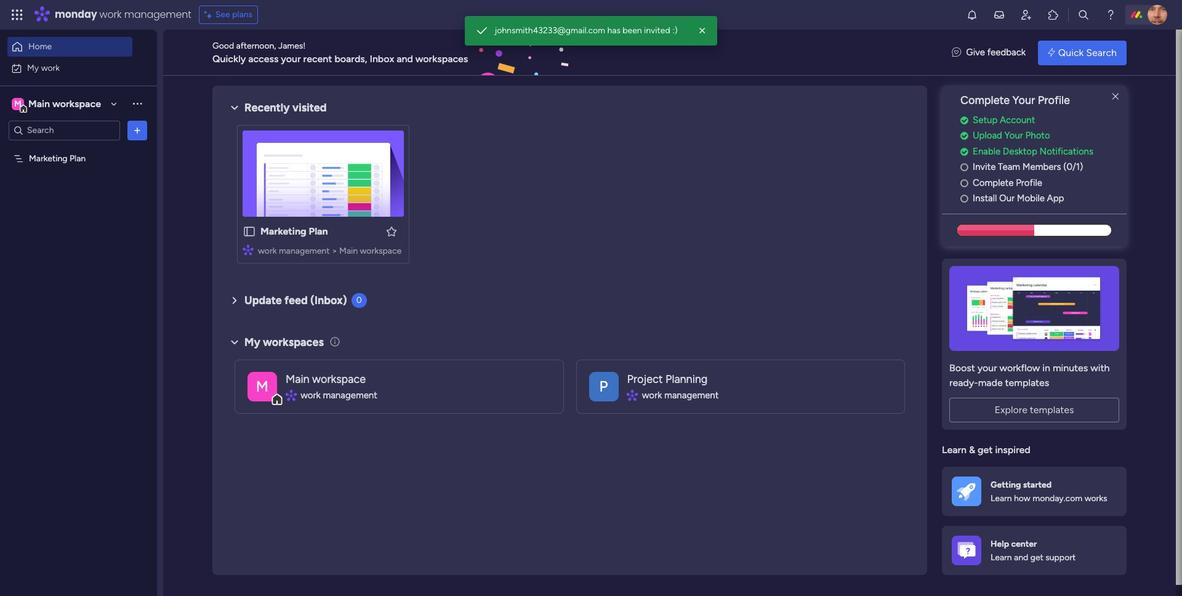 Task type: locate. For each thing, give the bounding box(es) containing it.
0 vertical spatial get
[[978, 444, 993, 456]]

learn down the getting
[[991, 493, 1012, 504]]

management
[[124, 7, 191, 22], [279, 246, 330, 256], [323, 390, 378, 401], [665, 390, 719, 401]]

learn & get inspired
[[942, 444, 1031, 456]]

main
[[28, 98, 50, 109], [339, 246, 358, 256], [286, 373, 310, 386]]

your inside good afternoon, james! quickly access your recent boards, inbox and workspaces
[[281, 53, 301, 64]]

my inside "button"
[[27, 63, 39, 73]]

2 check circle image from the top
[[961, 131, 969, 141]]

plan up work management > main workspace
[[309, 225, 328, 237]]

1 vertical spatial your
[[978, 362, 998, 374]]

marketing inside list box
[[29, 153, 67, 164]]

invite
[[973, 162, 996, 173]]

james!
[[278, 40, 306, 51]]

0 vertical spatial and
[[397, 53, 413, 64]]

main down my workspaces
[[286, 373, 310, 386]]

option
[[0, 147, 157, 150]]

1 horizontal spatial and
[[1015, 553, 1029, 563]]

0 vertical spatial your
[[281, 53, 301, 64]]

notifications
[[1040, 146, 1094, 157]]

search everything image
[[1078, 9, 1090, 21]]

profile down invite team members (0/1)
[[1016, 177, 1043, 188]]

your
[[281, 53, 301, 64], [978, 362, 998, 374]]

check circle image inside enable desktop notifications "link"
[[961, 147, 969, 156]]

0 horizontal spatial my
[[27, 63, 39, 73]]

getting started element
[[942, 467, 1127, 516]]

2 vertical spatial learn
[[991, 553, 1012, 563]]

Search in workspace field
[[26, 123, 103, 137]]

your up "account"
[[1013, 94, 1036, 107]]

with
[[1091, 362, 1110, 374]]

circle o image inside install our mobile app link
[[961, 194, 969, 203]]

workspace inside workspace selection element
[[52, 98, 101, 109]]

1 circle o image from the top
[[961, 163, 969, 172]]

complete up install
[[973, 177, 1014, 188]]

0 vertical spatial your
[[1013, 94, 1036, 107]]

feedback
[[988, 47, 1026, 58]]

0 vertical spatial learn
[[942, 444, 967, 456]]

1 vertical spatial and
[[1015, 553, 1029, 563]]

quick
[[1059, 47, 1084, 58]]

0 vertical spatial marketing
[[29, 153, 67, 164]]

account
[[1000, 114, 1036, 126]]

0 horizontal spatial main
[[28, 98, 50, 109]]

work down project
[[642, 390, 662, 401]]

check circle image left "setup"
[[961, 116, 969, 125]]

1 vertical spatial workspace image
[[248, 372, 277, 401]]

my
[[27, 63, 39, 73], [245, 336, 260, 349]]

complete for complete profile
[[973, 177, 1014, 188]]

2 vertical spatial circle o image
[[961, 194, 969, 203]]

>
[[332, 246, 337, 256]]

learn left &
[[942, 444, 967, 456]]

circle o image inside invite team members (0/1) link
[[961, 163, 969, 172]]

0 vertical spatial workspace image
[[12, 97, 24, 111]]

circle o image left install
[[961, 194, 969, 203]]

1 vertical spatial your
[[1005, 130, 1024, 141]]

my workspaces
[[245, 336, 324, 349]]

1 vertical spatial learn
[[991, 493, 1012, 504]]

planning
[[666, 373, 708, 386]]

dapulse x slim image
[[1109, 89, 1124, 104]]

1 vertical spatial templates
[[1030, 404, 1075, 416]]

desktop
[[1003, 146, 1038, 157]]

marketing
[[29, 153, 67, 164], [261, 225, 307, 237]]

circle o image left "complete profile" at the right of the page
[[961, 179, 969, 188]]

get inside help center learn and get support
[[1031, 553, 1044, 563]]

learn down help
[[991, 553, 1012, 563]]

workspace
[[52, 98, 101, 109], [360, 246, 402, 256], [312, 373, 366, 386]]

1 horizontal spatial your
[[978, 362, 998, 374]]

0 vertical spatial m
[[14, 98, 22, 109]]

has
[[608, 25, 621, 36]]

get right &
[[978, 444, 993, 456]]

1 horizontal spatial workspace image
[[248, 372, 277, 401]]

workspaces down update feed (inbox)
[[263, 336, 324, 349]]

1 check circle image from the top
[[961, 116, 969, 125]]

see
[[215, 9, 230, 20]]

(0/1)
[[1064, 162, 1084, 173]]

explore
[[995, 404, 1028, 416]]

0 vertical spatial marketing plan
[[29, 153, 86, 164]]

1 horizontal spatial workspaces
[[416, 53, 468, 64]]

templates inside button
[[1030, 404, 1075, 416]]

marketing plan up work management > main workspace
[[261, 225, 328, 237]]

m for left workspace icon
[[14, 98, 22, 109]]

0 horizontal spatial m
[[14, 98, 22, 109]]

1 horizontal spatial main workspace
[[286, 373, 366, 386]]

inbox image
[[994, 9, 1006, 21]]

get
[[978, 444, 993, 456], [1031, 553, 1044, 563]]

0 horizontal spatial get
[[978, 444, 993, 456]]

and right inbox
[[397, 53, 413, 64]]

workflow
[[1000, 362, 1041, 374]]

1 horizontal spatial plan
[[309, 225, 328, 237]]

0 vertical spatial workspaces
[[416, 53, 468, 64]]

your up made
[[978, 362, 998, 374]]

work inside "button"
[[41, 63, 60, 73]]

app
[[1048, 193, 1065, 204]]

my for my workspaces
[[245, 336, 260, 349]]

templates down workflow
[[1006, 377, 1050, 389]]

1 horizontal spatial m
[[256, 377, 269, 395]]

marketing plan
[[29, 153, 86, 164], [261, 225, 328, 237]]

marketing plan down search in workspace field at the top left of page
[[29, 153, 86, 164]]

boost your workflow in minutes with ready-made templates
[[950, 362, 1110, 389]]

open update feed (inbox) image
[[227, 293, 242, 308]]

complete your profile
[[961, 94, 1071, 107]]

1 work management from the left
[[301, 390, 378, 401]]

notifications image
[[967, 9, 979, 21]]

enable
[[973, 146, 1001, 157]]

1 horizontal spatial marketing
[[261, 225, 307, 237]]

explore templates button
[[950, 398, 1120, 422]]

work management for m
[[301, 390, 378, 401]]

0 horizontal spatial workspace image
[[12, 97, 24, 111]]

3 circle o image from the top
[[961, 194, 969, 203]]

1 vertical spatial profile
[[1016, 177, 1043, 188]]

profile up setup account link
[[1038, 94, 1071, 107]]

learn inside getting started learn how monday.com works
[[991, 493, 1012, 504]]

work down home
[[41, 63, 60, 73]]

support
[[1046, 553, 1076, 563]]

0 horizontal spatial your
[[281, 53, 301, 64]]

2 work management from the left
[[642, 390, 719, 401]]

my work
[[27, 63, 60, 73]]

templates right explore
[[1030, 404, 1075, 416]]

1 vertical spatial main workspace
[[286, 373, 366, 386]]

workspace options image
[[131, 97, 144, 110]]

upload
[[973, 130, 1003, 141]]

help
[[991, 539, 1010, 549]]

marketing down search in workspace field at the top left of page
[[29, 153, 67, 164]]

afternoon,
[[236, 40, 276, 51]]

0 vertical spatial check circle image
[[961, 116, 969, 125]]

learn inside help center learn and get support
[[991, 553, 1012, 563]]

main workspace inside workspace selection element
[[28, 98, 101, 109]]

1 vertical spatial get
[[1031, 553, 1044, 563]]

1 vertical spatial check circle image
[[961, 131, 969, 141]]

marketing plan inside list box
[[29, 153, 86, 164]]

access
[[248, 53, 279, 64]]

quickly
[[213, 53, 246, 64]]

0 horizontal spatial workspaces
[[263, 336, 324, 349]]

1 horizontal spatial work management
[[642, 390, 719, 401]]

main down my work
[[28, 98, 50, 109]]

get down the center
[[1031, 553, 1044, 563]]

0 vertical spatial workspace
[[52, 98, 101, 109]]

2 vertical spatial main
[[286, 373, 310, 386]]

your for complete
[[1013, 94, 1036, 107]]

work management
[[301, 390, 378, 401], [642, 390, 719, 401]]

0 vertical spatial templates
[[1006, 377, 1050, 389]]

1 vertical spatial my
[[245, 336, 260, 349]]

1 vertical spatial workspace
[[360, 246, 402, 256]]

public board image
[[243, 225, 256, 238]]

0 horizontal spatial marketing
[[29, 153, 67, 164]]

work
[[100, 7, 122, 22], [41, 63, 60, 73], [258, 246, 277, 256], [301, 390, 321, 401], [642, 390, 662, 401]]

check circle image left enable
[[961, 147, 969, 156]]

0 vertical spatial profile
[[1038, 94, 1071, 107]]

main workspace down my workspaces
[[286, 373, 366, 386]]

0 vertical spatial circle o image
[[961, 163, 969, 172]]

james peterson image
[[1148, 5, 1168, 25]]

upload your photo link
[[961, 129, 1127, 143]]

2 circle o image from the top
[[961, 179, 969, 188]]

my down home
[[27, 63, 39, 73]]

monday work management
[[55, 7, 191, 22]]

check circle image
[[961, 116, 969, 125], [961, 131, 969, 141], [961, 147, 969, 156]]

your
[[1013, 94, 1036, 107], [1005, 130, 1024, 141]]

learn for getting
[[991, 493, 1012, 504]]

install our mobile app
[[973, 193, 1065, 204]]

workspace image
[[12, 97, 24, 111], [248, 372, 277, 401]]

m
[[14, 98, 22, 109], [256, 377, 269, 395]]

1 vertical spatial main
[[339, 246, 358, 256]]

plan inside marketing plan list box
[[70, 153, 86, 164]]

plan
[[70, 153, 86, 164], [309, 225, 328, 237]]

1 vertical spatial circle o image
[[961, 179, 969, 188]]

home
[[28, 41, 52, 52]]

circle o image inside complete profile link
[[961, 179, 969, 188]]

feed
[[285, 294, 308, 307]]

inspired
[[996, 444, 1031, 456]]

1 horizontal spatial get
[[1031, 553, 1044, 563]]

0 vertical spatial plan
[[70, 153, 86, 164]]

circle o image for invite
[[961, 163, 969, 172]]

and down the center
[[1015, 553, 1029, 563]]

0 horizontal spatial marketing plan
[[29, 153, 86, 164]]

my right close my workspaces icon
[[245, 336, 260, 349]]

your down "account"
[[1005, 130, 1024, 141]]

1 vertical spatial m
[[256, 377, 269, 395]]

complete
[[961, 94, 1010, 107], [973, 177, 1014, 188]]

and inside help center learn and get support
[[1015, 553, 1029, 563]]

mobile
[[1017, 193, 1045, 204]]

marketing right public board icon
[[261, 225, 307, 237]]

0 vertical spatial main workspace
[[28, 98, 101, 109]]

1 horizontal spatial my
[[245, 336, 260, 349]]

2 vertical spatial check circle image
[[961, 147, 969, 156]]

profile
[[1038, 94, 1071, 107], [1016, 177, 1043, 188]]

templates
[[1006, 377, 1050, 389], [1030, 404, 1075, 416]]

main right >
[[339, 246, 358, 256]]

circle o image left invite
[[961, 163, 969, 172]]

check circle image left upload
[[961, 131, 969, 141]]

complete up "setup"
[[961, 94, 1010, 107]]

0 vertical spatial my
[[27, 63, 39, 73]]

1 vertical spatial complete
[[973, 177, 1014, 188]]

templates image image
[[954, 266, 1116, 351]]

workspaces right inbox
[[416, 53, 468, 64]]

0 horizontal spatial plan
[[70, 153, 86, 164]]

work management for p
[[642, 390, 719, 401]]

visited
[[293, 101, 327, 115]]

0 horizontal spatial main workspace
[[28, 98, 101, 109]]

0 horizontal spatial and
[[397, 53, 413, 64]]

your down james! at left top
[[281, 53, 301, 64]]

project
[[627, 373, 663, 386]]

getting started learn how monday.com works
[[991, 480, 1108, 504]]

workspaces
[[416, 53, 468, 64], [263, 336, 324, 349]]

circle o image
[[961, 163, 969, 172], [961, 179, 969, 188], [961, 194, 969, 203]]

install our mobile app link
[[961, 192, 1127, 206]]

check circle image inside upload your photo link
[[961, 131, 969, 141]]

0 vertical spatial main
[[28, 98, 50, 109]]

main workspace
[[28, 98, 101, 109], [286, 373, 366, 386]]

1 vertical spatial plan
[[309, 225, 328, 237]]

enable desktop notifications link
[[961, 145, 1127, 158]]

0 horizontal spatial work management
[[301, 390, 378, 401]]

1 horizontal spatial marketing plan
[[261, 225, 328, 237]]

3 check circle image from the top
[[961, 147, 969, 156]]

setup
[[973, 114, 998, 126]]

main workspace up search in workspace field at the top left of page
[[28, 98, 101, 109]]

learn
[[942, 444, 967, 456], [991, 493, 1012, 504], [991, 553, 1012, 563]]

workspace image
[[589, 372, 619, 401]]

check circle image inside setup account link
[[961, 116, 969, 125]]

your inside the boost your workflow in minutes with ready-made templates
[[978, 362, 998, 374]]

plan down search in workspace field at the top left of page
[[70, 153, 86, 164]]

0 vertical spatial complete
[[961, 94, 1010, 107]]

m inside workspace selection element
[[14, 98, 22, 109]]



Task type: describe. For each thing, give the bounding box(es) containing it.
p
[[600, 377, 608, 395]]

my work button
[[7, 58, 132, 78]]

check circle image for setup
[[961, 116, 969, 125]]

1 vertical spatial marketing
[[261, 225, 307, 237]]

boards,
[[335, 53, 367, 64]]

recently visited
[[245, 101, 327, 115]]

1 vertical spatial marketing plan
[[261, 225, 328, 237]]

2 vertical spatial workspace
[[312, 373, 366, 386]]

complete for complete your profile
[[961, 94, 1010, 107]]

close recently visited image
[[227, 100, 242, 115]]

see plans button
[[199, 6, 258, 24]]

monday.com
[[1033, 493, 1083, 504]]

check circle image for upload
[[961, 131, 969, 141]]

members
[[1023, 162, 1062, 173]]

setup account
[[973, 114, 1036, 126]]

good afternoon, james! quickly access your recent boards, inbox and workspaces
[[213, 40, 468, 64]]

setup account link
[[961, 113, 1127, 127]]

close my workspaces image
[[227, 335, 242, 350]]

center
[[1012, 539, 1038, 549]]

circle o image for complete
[[961, 179, 969, 188]]

update feed (inbox)
[[245, 294, 347, 307]]

invite team members (0/1)
[[973, 162, 1084, 173]]

update
[[245, 294, 282, 307]]

learn for help
[[991, 553, 1012, 563]]

boost
[[950, 362, 976, 374]]

recently
[[245, 101, 290, 115]]

getting
[[991, 480, 1022, 490]]

work up update
[[258, 246, 277, 256]]

home button
[[7, 37, 132, 57]]

quick search button
[[1039, 40, 1127, 65]]

photo
[[1026, 130, 1051, 141]]

v2 bolt switch image
[[1049, 46, 1056, 59]]

0
[[356, 295, 362, 306]]

help center learn and get support
[[991, 539, 1076, 563]]

work management > main workspace
[[258, 246, 402, 256]]

johnsmith43233@gmail.com
[[495, 25, 606, 36]]

complete profile link
[[961, 176, 1127, 190]]

close image
[[696, 25, 709, 37]]

profile inside complete profile link
[[1016, 177, 1043, 188]]

apps image
[[1048, 9, 1060, 21]]

m for workspace icon to the bottom
[[256, 377, 269, 395]]

check circle image for enable
[[961, 147, 969, 156]]

quick search
[[1059, 47, 1117, 58]]

add to favorites image
[[386, 225, 398, 237]]

project planning
[[627, 373, 708, 386]]

see plans
[[215, 9, 253, 20]]

started
[[1024, 480, 1052, 490]]

circle o image for install
[[961, 194, 969, 203]]

how
[[1015, 493, 1031, 504]]

been
[[623, 25, 642, 36]]

workspace selection element
[[12, 96, 103, 112]]

enable desktop notifications
[[973, 146, 1094, 157]]

workspaces inside good afternoon, james! quickly access your recent boards, inbox and workspaces
[[416, 53, 468, 64]]

recent
[[303, 53, 332, 64]]

give
[[967, 47, 986, 58]]

ready-
[[950, 377, 979, 389]]

complete profile
[[973, 177, 1043, 188]]

our
[[1000, 193, 1015, 204]]

1 horizontal spatial main
[[286, 373, 310, 386]]

help center element
[[942, 526, 1127, 576]]

work right monday on the left top
[[100, 7, 122, 22]]

work down my workspaces
[[301, 390, 321, 401]]

select product image
[[11, 9, 23, 21]]

and inside good afternoon, james! quickly access your recent boards, inbox and workspaces
[[397, 53, 413, 64]]

johnsmith43233@gmail.com has been invited :)
[[495, 25, 678, 36]]

1 vertical spatial workspaces
[[263, 336, 324, 349]]

marketing plan list box
[[0, 145, 157, 335]]

johnsmith43233@gmail.com has been invited :) alert
[[465, 16, 717, 46]]

invite members image
[[1021, 9, 1033, 21]]

(inbox)
[[310, 294, 347, 307]]

give feedback
[[967, 47, 1026, 58]]

my for my work
[[27, 63, 39, 73]]

install
[[973, 193, 997, 204]]

2 horizontal spatial main
[[339, 246, 358, 256]]

v2 user feedback image
[[952, 46, 962, 60]]

plans
[[232, 9, 253, 20]]

works
[[1085, 493, 1108, 504]]

upload your photo
[[973, 130, 1051, 141]]

main inside workspace selection element
[[28, 98, 50, 109]]

monday
[[55, 7, 97, 22]]

&
[[970, 444, 976, 456]]

search
[[1087, 47, 1117, 58]]

good
[[213, 40, 234, 51]]

in
[[1043, 362, 1051, 374]]

help image
[[1105, 9, 1117, 21]]

minutes
[[1053, 362, 1089, 374]]

options image
[[131, 124, 144, 136]]

invited
[[644, 25, 671, 36]]

templates inside the boost your workflow in minutes with ready-made templates
[[1006, 377, 1050, 389]]

explore templates
[[995, 404, 1075, 416]]

inbox
[[370, 53, 394, 64]]

made
[[979, 377, 1003, 389]]

:)
[[673, 25, 678, 36]]

invite team members (0/1) link
[[961, 160, 1127, 174]]

team
[[999, 162, 1021, 173]]

your for upload
[[1005, 130, 1024, 141]]



Task type: vqa. For each thing, say whether or not it's contained in the screenshot.
Search
yes



